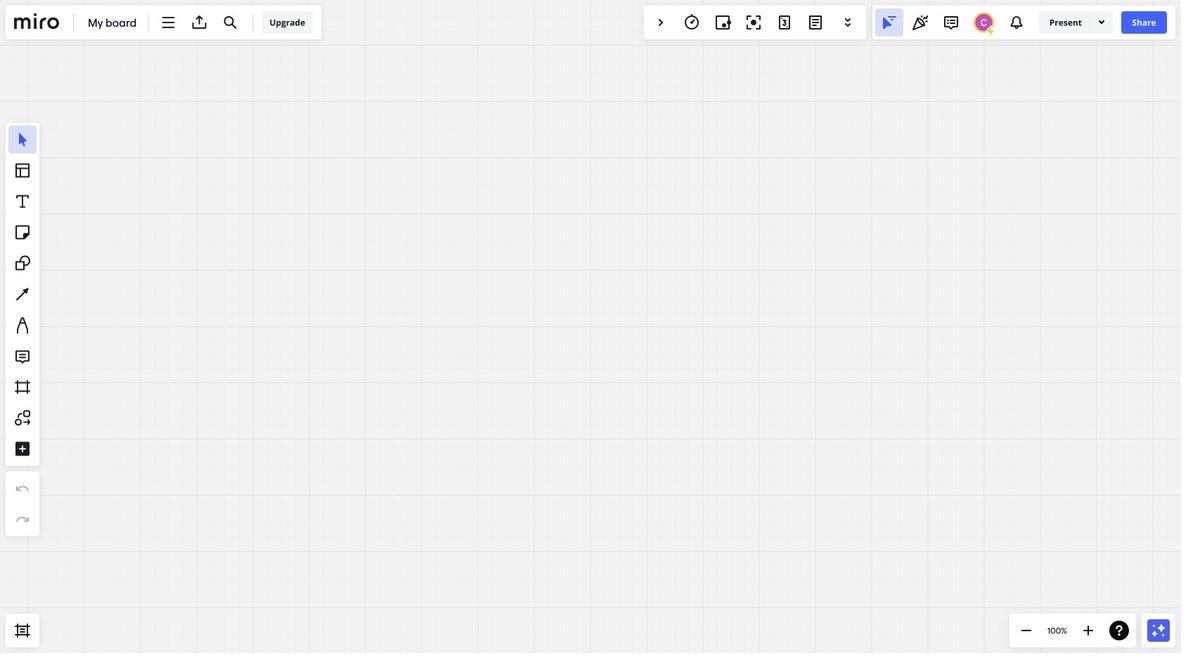 Task type: locate. For each thing, give the bounding box(es) containing it.
spagx image
[[1097, 16, 1108, 27], [985, 26, 997, 37]]

board toolbar
[[6, 6, 322, 39]]

main menu image
[[160, 14, 177, 31]]

hide apps image
[[653, 14, 670, 31]]

open frames image
[[14, 623, 31, 639]]

search image
[[222, 14, 239, 31]]

1 horizontal spatial spagx image
[[1097, 16, 1108, 27]]



Task type: describe. For each thing, give the bounding box(es) containing it.
communication toolbar
[[873, 6, 1176, 39]]

feed image
[[1009, 14, 1025, 31]]

creation toolbar
[[6, 45, 39, 614]]

comment image
[[943, 14, 960, 31]]

hide collaborators' cursors image
[[881, 14, 898, 31]]

export this board image
[[191, 14, 208, 31]]

0 horizontal spatial spagx image
[[985, 26, 997, 37]]

reactions image
[[912, 14, 929, 31]]

collaboration toolbar
[[644, 6, 867, 39]]



Task type: vqa. For each thing, say whether or not it's contained in the screenshot.
The Search Boards "text box"
no



